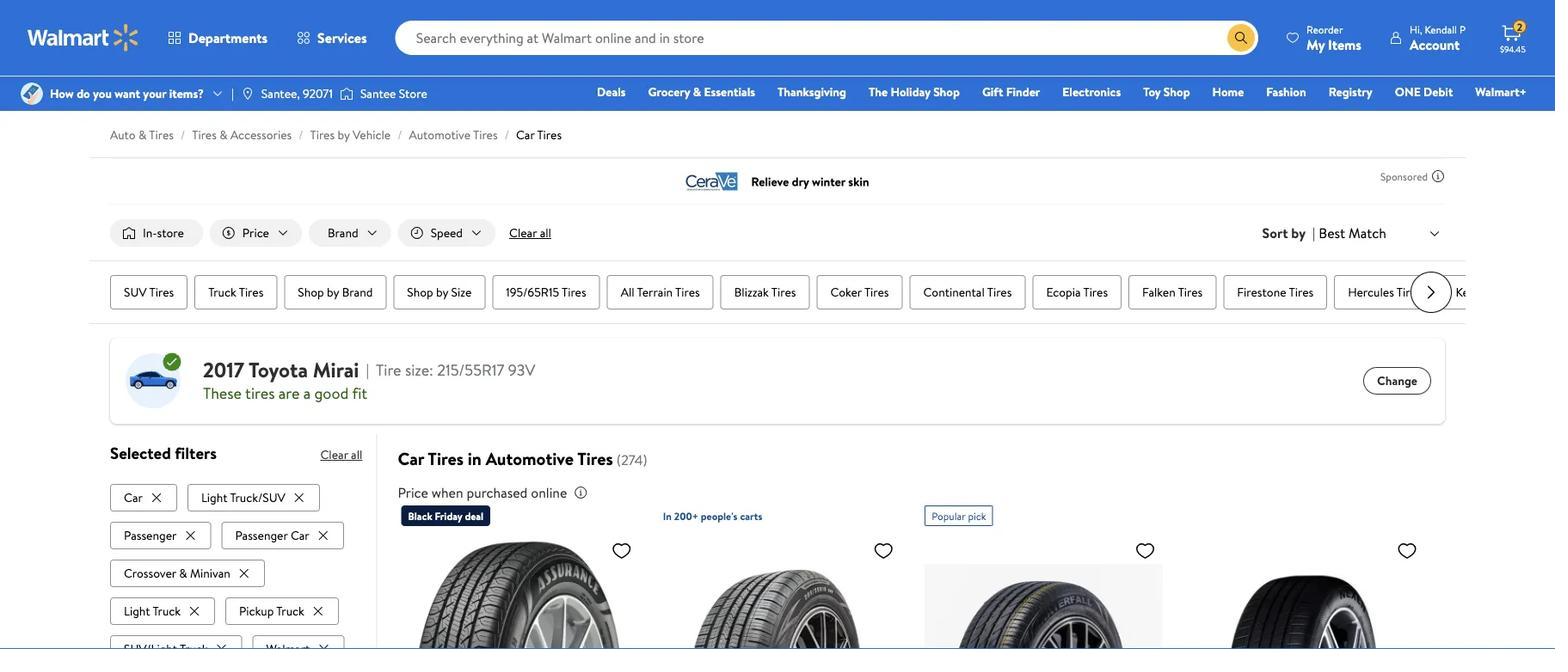 Task type: describe. For each thing, give the bounding box(es) containing it.
filters
[[175, 442, 217, 465]]

92071
[[303, 85, 333, 102]]

passenger for passenger car
[[235, 527, 288, 544]]

search icon image
[[1234, 31, 1248, 45]]

 image for santee, 92071
[[241, 87, 254, 101]]

vehicle
[[353, 126, 391, 143]]

4 / from the left
[[505, 126, 509, 143]]

by for sort by |
[[1291, 224, 1306, 243]]

speed
[[431, 225, 463, 241]]

shop down brand dropdown button
[[298, 284, 324, 301]]

light truck button
[[110, 598, 215, 625]]

falken
[[1142, 284, 1176, 301]]

do
[[77, 85, 90, 102]]

& for minivan
[[179, 565, 187, 582]]

clear for left clear all button
[[320, 446, 348, 463]]

shop right toy on the top
[[1164, 83, 1190, 100]]

ad disclaimer and feedback for skylinedisplayad image
[[1431, 169, 1445, 183]]

registry
[[1329, 83, 1373, 100]]

are
[[279, 382, 300, 404]]

people's
[[701, 509, 738, 524]]

light truck/suv button
[[187, 484, 320, 512]]

195/65r15
[[506, 284, 559, 301]]

suv tires
[[124, 284, 174, 301]]

1 list item from the left
[[110, 632, 246, 649]]

coker tires link
[[817, 275, 903, 310]]

kenda
[[1456, 284, 1488, 301]]

& for tires
[[139, 126, 147, 143]]

falken tires
[[1142, 284, 1203, 301]]

light for light truck/suv
[[201, 489, 227, 506]]

carts
[[740, 509, 762, 524]]

purchased
[[467, 484, 528, 502]]

vehicle type: car and truck image
[[124, 352, 182, 410]]

sort by |
[[1262, 224, 1316, 243]]

1 horizontal spatial truck
[[208, 284, 236, 301]]

walmart+
[[1476, 83, 1527, 100]]

crossover & minivan list item
[[110, 556, 268, 587]]

pick
[[968, 509, 986, 524]]

price for price
[[242, 225, 269, 241]]

add to favorites list, waterfall eco dynamic 215/55r17 94w all season tire image
[[1135, 540, 1156, 562]]

best match
[[1319, 224, 1387, 242]]

next slide for chipmodule list image
[[1411, 272, 1452, 313]]

services button
[[282, 17, 382, 58]]

reorder
[[1307, 22, 1343, 37]]

services
[[317, 28, 367, 47]]

debit
[[1424, 83, 1453, 100]]

by left the vehicle
[[338, 126, 350, 143]]

0 vertical spatial clear all button
[[502, 219, 558, 247]]

200+
[[674, 509, 698, 524]]

truck/suv
[[230, 489, 285, 506]]

a
[[303, 382, 311, 404]]

truck tires link
[[195, 275, 277, 310]]

& for essentials
[[693, 83, 701, 100]]

tire
[[376, 360, 401, 381]]

how
[[50, 85, 74, 102]]

santee
[[360, 85, 396, 102]]

the
[[869, 83, 888, 100]]

shop by brand
[[298, 284, 373, 301]]

3 / from the left
[[398, 126, 402, 143]]

registry link
[[1321, 83, 1380, 101]]

tires
[[245, 382, 275, 404]]

santee store
[[360, 85, 427, 102]]

goodyear assurance outlast 215/55r17 94v all-season passenger car tire image
[[401, 533, 639, 649]]

crossmax 215/55r17 94v ct-1 all-season tire fits: 2011-15 chevrolet cruze eco, 2012-14 toyota camry hybrid xle image
[[663, 533, 901, 649]]

hi,
[[1410, 22, 1422, 37]]

by for shop by size
[[436, 284, 448, 301]]

passenger car button
[[221, 522, 344, 549]]

shop left size
[[407, 284, 433, 301]]

light truck/suv
[[201, 489, 285, 506]]

holiday
[[891, 83, 931, 100]]

best
[[1319, 224, 1345, 242]]

you
[[93, 85, 112, 102]]

passenger car list item
[[221, 518, 347, 549]]

2017 toyota mirai | tire size: 215/55r17 93v these tires are a good fit
[[203, 356, 535, 404]]

car up the black
[[398, 447, 424, 471]]

deals link
[[589, 83, 634, 101]]

items?
[[169, 85, 204, 102]]

light truck list item
[[110, 594, 219, 625]]

0 vertical spatial |
[[231, 85, 234, 102]]

crossover & minivan
[[124, 565, 230, 582]]

195/65r15 tires
[[506, 284, 586, 301]]

$94.45
[[1500, 43, 1526, 55]]

toyota
[[249, 356, 308, 385]]

195/65r15 tires link
[[492, 275, 600, 310]]

truck for pickup truck
[[276, 603, 304, 620]]

my
[[1307, 35, 1325, 54]]

best match button
[[1316, 222, 1445, 245]]

sort and filter section element
[[89, 206, 1466, 261]]

shop by size link
[[393, 275, 485, 310]]

shop by brand link
[[284, 275, 387, 310]]

93v
[[508, 360, 535, 381]]

auto & tires link
[[110, 126, 174, 143]]

2
[[1517, 20, 1523, 34]]

| inside 2017 toyota mirai | tire size: 215/55r17 93v these tires are a good fit
[[366, 360, 369, 381]]

hercules tires
[[1348, 284, 1421, 301]]

black
[[408, 509, 432, 524]]

hercules
[[1348, 284, 1394, 301]]

truck tires
[[208, 284, 264, 301]]

0 horizontal spatial automotive
[[409, 126, 471, 143]]

deals
[[597, 83, 626, 100]]

list containing car
[[110, 481, 362, 649]]

car tires link
[[516, 126, 562, 143]]

santee,
[[261, 85, 300, 102]]

these
[[203, 382, 242, 404]]

| inside sort and filter section element
[[1313, 224, 1316, 243]]

car inside button
[[124, 489, 143, 506]]

pickup truck
[[239, 603, 304, 620]]

waterfall eco dynamic 215/55r17 94w all season tire image
[[925, 533, 1163, 649]]

pickup truck list item
[[225, 594, 342, 625]]

in-store button
[[110, 219, 203, 247]]

coker tires
[[830, 284, 889, 301]]

add to favorites list, crossmax 215/55r17 94v ct-1 all-season tire fits: 2011-15 chevrolet cruze eco, 2012-14 toyota camry hybrid xle image
[[873, 540, 894, 562]]

want
[[115, 85, 140, 102]]

blizzak tires link
[[721, 275, 810, 310]]

car list item
[[110, 481, 181, 512]]

sponsored
[[1381, 169, 1428, 184]]

remove filter suv/light truck image
[[215, 642, 228, 649]]

 image for how do you want your items?
[[21, 83, 43, 105]]

black friday deal
[[408, 509, 484, 524]]

2 / from the left
[[299, 126, 303, 143]]

account
[[1410, 35, 1460, 54]]



Task type: locate. For each thing, give the bounding box(es) containing it.
1 vertical spatial clear all button
[[320, 441, 362, 469]]

by for shop by brand
[[327, 284, 339, 301]]

truck right pickup
[[276, 603, 304, 620]]

when
[[432, 484, 463, 502]]

how do you want your items?
[[50, 85, 204, 102]]

one
[[1395, 83, 1421, 100]]

1 horizontal spatial clear
[[509, 225, 537, 241]]

1 horizontal spatial list item
[[253, 632, 348, 649]]

clear all for the top clear all button
[[509, 225, 551, 241]]

popular
[[932, 509, 966, 524]]

ecopia tires link
[[1033, 275, 1122, 310]]

Search search field
[[395, 21, 1259, 55]]

kenda tires
[[1456, 284, 1515, 301]]

all
[[540, 225, 551, 241], [351, 446, 362, 463]]

 image for santee store
[[340, 85, 353, 102]]

1 / from the left
[[181, 126, 185, 143]]

passenger inside button
[[124, 527, 177, 544]]

clear all up 195/65r15
[[509, 225, 551, 241]]

all terrain tires
[[621, 284, 700, 301]]

add to favorites list, goodyear assurance outlast 215/55r17 94v all-season passenger car tire image
[[611, 540, 632, 562]]

shop by size
[[407, 284, 472, 301]]

deal
[[465, 509, 484, 524]]

thanksgiving link
[[770, 83, 854, 101]]

all
[[621, 284, 635, 301]]

all inside sort and filter section element
[[540, 225, 551, 241]]

all up 195/65r15 tires
[[540, 225, 551, 241]]

brand up shop by brand
[[328, 225, 358, 241]]

 image
[[21, 83, 43, 105], [340, 85, 353, 102], [241, 87, 254, 101]]

car down light truck/suv list item on the left bottom of the page
[[291, 527, 309, 544]]

light left truck/suv
[[201, 489, 227, 506]]

truck down price dropdown button
[[208, 284, 236, 301]]

legal information image
[[574, 486, 588, 500]]

0 horizontal spatial passenger
[[124, 527, 177, 544]]

1 horizontal spatial all
[[540, 225, 551, 241]]

automotive up online
[[486, 447, 574, 471]]

light inside button
[[201, 489, 227, 506]]

remove filter walmart image
[[317, 642, 331, 649]]

| up tires & accessories link at the top
[[231, 85, 234, 102]]

list item
[[110, 632, 246, 649], [253, 632, 348, 649]]

2 list item from the left
[[253, 632, 348, 649]]

clear up 195/65r15
[[509, 225, 537, 241]]

1 horizontal spatial clear all button
[[502, 219, 558, 247]]

/ right auto & tires link
[[181, 126, 185, 143]]

kendall
[[1425, 22, 1457, 37]]

by down brand dropdown button
[[327, 284, 339, 301]]

by left size
[[436, 284, 448, 301]]

/ right accessories
[[299, 126, 303, 143]]

coker
[[830, 284, 862, 301]]

auto
[[110, 126, 136, 143]]

truck inside button
[[153, 603, 181, 620]]

& left accessories
[[220, 126, 228, 143]]

2 vertical spatial |
[[366, 360, 369, 381]]

tires inside "link"
[[1397, 284, 1421, 301]]

by right the sort
[[1291, 224, 1306, 243]]

0 vertical spatial brand
[[328, 225, 358, 241]]

finder
[[1006, 83, 1040, 100]]

departments button
[[153, 17, 282, 58]]

gift finder
[[982, 83, 1040, 100]]

clear for the top clear all button
[[509, 225, 537, 241]]

1 horizontal spatial price
[[398, 484, 428, 502]]

2 passenger from the left
[[235, 527, 288, 544]]

0 vertical spatial all
[[540, 225, 551, 241]]

clear all inside button
[[509, 225, 551, 241]]

truck inside button
[[276, 603, 304, 620]]

truck down crossover & minivan
[[153, 603, 181, 620]]

price for price when purchased online
[[398, 484, 428, 502]]

crossover & minivan button
[[110, 560, 265, 587]]

gift finder link
[[974, 83, 1048, 101]]

in
[[468, 447, 482, 471]]

list
[[110, 481, 362, 649]]

price up "truck tires"
[[242, 225, 269, 241]]

fashion link
[[1259, 83, 1314, 101]]

fit
[[352, 382, 367, 404]]

truck for light truck
[[153, 603, 181, 620]]

selected
[[110, 442, 171, 465]]

| left best
[[1313, 224, 1316, 243]]

the holiday shop
[[869, 83, 960, 100]]

1 vertical spatial |
[[1313, 224, 1316, 243]]

1 vertical spatial clear all
[[320, 446, 362, 463]]

1 horizontal spatial  image
[[241, 87, 254, 101]]

passenger down truck/suv
[[235, 527, 288, 544]]

0 vertical spatial price
[[242, 225, 269, 241]]

santee, 92071
[[261, 85, 333, 102]]

0 horizontal spatial clear all button
[[320, 441, 362, 469]]

electronics link
[[1055, 83, 1129, 101]]

terrain
[[637, 284, 673, 301]]

electronics
[[1063, 83, 1121, 100]]

speed button
[[398, 219, 495, 247]]

continental tires
[[923, 284, 1012, 301]]

1 vertical spatial light
[[124, 603, 150, 620]]

add to favorites list, nexen npriz s 215/55r17 94v bsw all season tire image
[[1397, 540, 1418, 562]]

1 vertical spatial price
[[398, 484, 428, 502]]

ecopia tires
[[1046, 284, 1108, 301]]

price inside price dropdown button
[[242, 225, 269, 241]]

departments
[[188, 28, 268, 47]]

clear all for left clear all button
[[320, 446, 362, 463]]

0 horizontal spatial truck
[[153, 603, 181, 620]]

clear all down good
[[320, 446, 362, 463]]

passenger up the crossover
[[124, 527, 177, 544]]

accessories
[[230, 126, 292, 143]]

clear down good
[[320, 446, 348, 463]]

change button
[[1363, 367, 1431, 395]]

1 horizontal spatial light
[[201, 489, 227, 506]]

passenger inside "button"
[[235, 527, 288, 544]]

list item down pickup truck button
[[253, 632, 348, 649]]

light inside button
[[124, 603, 150, 620]]

| left "tire"
[[366, 360, 369, 381]]

0 horizontal spatial clear
[[320, 446, 348, 463]]

2 horizontal spatial |
[[1313, 224, 1316, 243]]

home link
[[1205, 83, 1252, 101]]

0 horizontal spatial clear all
[[320, 446, 362, 463]]

p
[[1460, 22, 1466, 37]]

/ left car tires link
[[505, 126, 509, 143]]

automotive tires link
[[409, 126, 498, 143]]

price up the black
[[398, 484, 428, 502]]

good
[[314, 382, 349, 404]]

passenger for passenger
[[124, 527, 177, 544]]

2 horizontal spatial truck
[[276, 603, 304, 620]]

crossover
[[124, 565, 176, 582]]

1 vertical spatial automotive
[[486, 447, 574, 471]]

mirai
[[313, 356, 359, 385]]

& inside "button"
[[179, 565, 187, 582]]

price when purchased online
[[398, 484, 567, 502]]

automotive
[[409, 126, 471, 143], [486, 447, 574, 471]]

 image left the how
[[21, 83, 43, 105]]

walmart image
[[28, 24, 139, 52]]

size:
[[405, 360, 433, 381]]

light
[[201, 489, 227, 506], [124, 603, 150, 620]]

one debit
[[1395, 83, 1453, 100]]

falken tires link
[[1129, 275, 1217, 310]]

brand inside dropdown button
[[328, 225, 358, 241]]

match
[[1349, 224, 1387, 242]]

1 horizontal spatial |
[[366, 360, 369, 381]]

friday
[[435, 509, 462, 524]]

all down fit
[[351, 446, 362, 463]]

& right grocery
[[693, 83, 701, 100]]

items
[[1328, 35, 1362, 54]]

0 horizontal spatial |
[[231, 85, 234, 102]]

/ right the vehicle
[[398, 126, 402, 143]]

1 vertical spatial brand
[[342, 284, 373, 301]]

& left minivan
[[179, 565, 187, 582]]

list item down light truck button
[[110, 632, 246, 649]]

continental
[[923, 284, 985, 301]]

home
[[1213, 83, 1244, 100]]

essentials
[[704, 83, 755, 100]]

clear all button
[[502, 219, 558, 247], [320, 441, 362, 469]]

passenger list item
[[110, 518, 215, 549]]

& right "auto"
[[139, 126, 147, 143]]

0 vertical spatial clear all
[[509, 225, 551, 241]]

price
[[242, 225, 269, 241], [398, 484, 428, 502]]

clear inside sort and filter section element
[[509, 225, 537, 241]]

car right automotive tires link at the left top of the page
[[516, 126, 535, 143]]

shop right holiday
[[933, 83, 960, 100]]

1 vertical spatial all
[[351, 446, 362, 463]]

one debit link
[[1387, 83, 1461, 101]]

car button
[[110, 484, 177, 512]]

continental tires link
[[910, 275, 1026, 310]]

0 vertical spatial light
[[201, 489, 227, 506]]

0 horizontal spatial list item
[[110, 632, 246, 649]]

clear all button up 195/65r15
[[502, 219, 558, 247]]

light down the crossover
[[124, 603, 150, 620]]

hercules tires link
[[1334, 275, 1435, 310]]

light for light truck
[[124, 603, 150, 620]]

1 horizontal spatial clear all
[[509, 225, 551, 241]]

(274)
[[617, 451, 647, 470]]

 image left "santee,"
[[241, 87, 254, 101]]

1 passenger from the left
[[124, 527, 177, 544]]

passenger car
[[235, 527, 309, 544]]

toy shop
[[1143, 83, 1190, 100]]

0 vertical spatial clear
[[509, 225, 537, 241]]

nexen npriz s 215/55r17 94v bsw all season tire image
[[1187, 533, 1424, 649]]

0 horizontal spatial light
[[124, 603, 150, 620]]

0 horizontal spatial price
[[242, 225, 269, 241]]

kenda tires link
[[1442, 275, 1529, 310]]

brand button
[[309, 219, 391, 247]]

sort
[[1262, 224, 1288, 243]]

toy
[[1143, 83, 1161, 100]]

 image right 92071
[[340, 85, 353, 102]]

0 vertical spatial automotive
[[409, 126, 471, 143]]

2 horizontal spatial  image
[[340, 85, 353, 102]]

store
[[399, 85, 427, 102]]

car down selected
[[124, 489, 143, 506]]

car inside "button"
[[291, 527, 309, 544]]

blizzak tires
[[734, 284, 796, 301]]

applied filters section element
[[110, 442, 217, 465]]

1 horizontal spatial automotive
[[486, 447, 574, 471]]

in 200+ people's carts
[[663, 509, 762, 524]]

0 horizontal spatial all
[[351, 446, 362, 463]]

by inside sort and filter section element
[[1291, 224, 1306, 243]]

light truck/suv list item
[[187, 481, 323, 512]]

in-store
[[143, 225, 184, 241]]

all terrain tires link
[[607, 275, 714, 310]]

1 vertical spatial clear
[[320, 446, 348, 463]]

popular pick
[[932, 509, 986, 524]]

fashion
[[1266, 83, 1306, 100]]

brand down brand dropdown button
[[342, 284, 373, 301]]

change
[[1377, 373, 1418, 389]]

1 horizontal spatial passenger
[[235, 527, 288, 544]]

ecopia
[[1046, 284, 1081, 301]]

0 horizontal spatial  image
[[21, 83, 43, 105]]

clear all button down good
[[320, 441, 362, 469]]

Walmart Site-Wide search field
[[395, 21, 1259, 55]]

automotive down store
[[409, 126, 471, 143]]



Task type: vqa. For each thing, say whether or not it's contained in the screenshot.
Im
no



